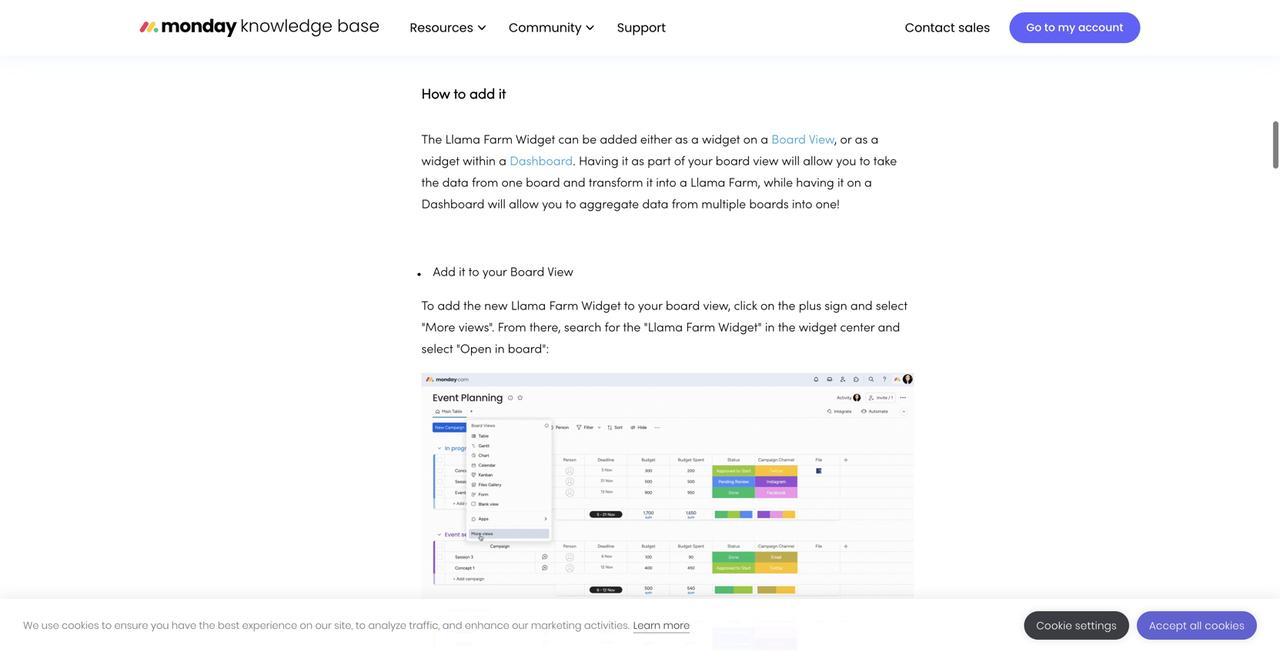 Task type: locate. For each thing, give the bounding box(es) containing it.
to
[[1045, 20, 1055, 35], [454, 89, 466, 102], [860, 156, 870, 168], [566, 199, 576, 211], [469, 267, 479, 279], [624, 301, 635, 313], [102, 619, 112, 632], [356, 619, 366, 632]]

0 vertical spatial dashboard
[[510, 156, 573, 168]]

1 horizontal spatial your
[[638, 301, 663, 313]]

dashboard
[[510, 156, 573, 168], [422, 199, 485, 211]]

"llama
[[644, 323, 683, 334]]

part
[[648, 156, 671, 168]]

0 horizontal spatial into
[[656, 178, 677, 189]]

2 vertical spatial you
[[151, 619, 169, 632]]

community
[[509, 19, 582, 36]]

data
[[442, 178, 469, 189], [642, 199, 669, 211]]

1 horizontal spatial dashboard
[[510, 156, 573, 168]]

and
[[563, 178, 586, 189], [851, 301, 873, 313], [878, 323, 900, 334], [443, 619, 462, 632]]

1 horizontal spatial board
[[666, 301, 700, 313]]

llama inside . having it as part of your board view will allow you to take the data from one board and transform it into a llama farm, while having it on a dashboard will allow you to aggregate data from multiple boards into one!
[[691, 178, 726, 189]]

your
[[688, 156, 713, 168], [483, 267, 507, 279], [638, 301, 663, 313]]

a down of
[[680, 178, 687, 189]]

farm up there,
[[549, 301, 579, 313]]

2 horizontal spatial you
[[836, 156, 856, 168]]

board inside to add the new llama farm widget to your board view, click on the plus sign and select "more views". from there, search for the "llama farm widget" in the widget center and select "open in board":
[[666, 301, 700, 313]]

and right 'traffic,'
[[443, 619, 462, 632]]

2 vertical spatial widget
[[799, 323, 837, 334]]

0 vertical spatial board
[[772, 135, 806, 146]]

1 vertical spatial data
[[642, 199, 669, 211]]

a
[[691, 135, 699, 146], [761, 135, 768, 146], [871, 135, 879, 146], [499, 156, 507, 168], [680, 178, 687, 189], [865, 178, 872, 189]]

search
[[564, 323, 602, 334]]

the up views".
[[464, 301, 481, 313]]

data down within
[[442, 178, 469, 189]]

view,
[[703, 301, 731, 313]]

your up new
[[483, 267, 507, 279]]

widget
[[702, 135, 740, 146], [422, 156, 460, 168], [799, 323, 837, 334]]

in down from
[[495, 344, 505, 356]]

will down one
[[488, 199, 506, 211]]

accept
[[1149, 619, 1187, 633]]

and inside . having it as part of your board view will allow you to take the data from one board and transform it into a llama farm, while having it on a dashboard will allow you to aggregate data from multiple boards into one!
[[563, 178, 586, 189]]

1 horizontal spatial widget
[[702, 135, 740, 146]]

on right experience
[[300, 619, 313, 632]]

added
[[600, 135, 637, 146]]

the llama farm widget can be added either as a widget on a board view
[[422, 135, 834, 146]]

1 vertical spatial you
[[542, 199, 562, 211]]

farm down view,
[[686, 323, 715, 334]]

site,
[[334, 619, 353, 632]]

you down dashboard link
[[542, 199, 562, 211]]

2 vertical spatial board
[[666, 301, 700, 313]]

1 vertical spatial will
[[488, 199, 506, 211]]

cookies inside button
[[1205, 619, 1245, 633]]

select right sign
[[876, 301, 908, 313]]

my
[[1058, 20, 1076, 35]]

allow up having
[[803, 156, 833, 168]]

one
[[502, 178, 523, 189]]

1 vertical spatial llama
[[691, 178, 726, 189]]

into
[[656, 178, 677, 189], [792, 199, 813, 211]]

your right of
[[688, 156, 713, 168]]

2 horizontal spatial as
[[855, 135, 868, 146]]

0 horizontal spatial will
[[488, 199, 506, 211]]

as left part
[[632, 156, 644, 168]]

as up of
[[675, 135, 688, 146]]

1 vertical spatial board
[[510, 267, 545, 279]]

1 horizontal spatial llama
[[511, 301, 546, 313]]

data down part
[[642, 199, 669, 211]]

widget down plus
[[799, 323, 837, 334]]

you down or
[[836, 156, 856, 168]]

0 horizontal spatial you
[[151, 619, 169, 632]]

it right add
[[459, 267, 465, 279]]

board up the "llama
[[666, 301, 700, 313]]

llama
[[445, 135, 480, 146], [691, 178, 726, 189], [511, 301, 546, 313]]

widget inside , or as a widget within a
[[422, 156, 460, 168]]

1 horizontal spatial as
[[675, 135, 688, 146]]

in
[[765, 323, 775, 334], [495, 344, 505, 356]]

learn
[[633, 619, 661, 632]]

widget up dashboard link
[[516, 135, 555, 146]]

resources link
[[402, 14, 493, 41]]

a right having
[[865, 178, 872, 189]]

1 horizontal spatial our
[[512, 619, 528, 632]]

cookies right use
[[62, 619, 99, 632]]

farm
[[484, 135, 513, 146], [549, 301, 579, 313], [686, 323, 715, 334]]

widget inside to add the new llama farm widget to your board view, click on the plus sign and select "more views". from there, search for the "llama farm widget" in the widget center and select "open in board":
[[799, 323, 837, 334]]

add
[[470, 89, 495, 102], [438, 301, 460, 313]]

board
[[772, 135, 806, 146], [510, 267, 545, 279]]

dashboard down can
[[510, 156, 573, 168]]

"more
[[422, 323, 455, 334]]

0 horizontal spatial board
[[510, 267, 545, 279]]

0 vertical spatial farm
[[484, 135, 513, 146]]

2 vertical spatial your
[[638, 301, 663, 313]]

0 vertical spatial in
[[765, 323, 775, 334]]

and up the center
[[851, 301, 873, 313]]

accept all cookies
[[1149, 619, 1245, 633]]

1 horizontal spatial will
[[782, 156, 800, 168]]

board down dashboard link
[[526, 178, 560, 189]]

1 horizontal spatial cookies
[[1205, 619, 1245, 633]]

0 vertical spatial llama
[[445, 135, 480, 146]]

your up the "llama
[[638, 301, 663, 313]]

support
[[617, 19, 666, 36]]

the down the
[[422, 178, 439, 189]]

new
[[484, 301, 508, 313]]

our right the enhance
[[512, 619, 528, 632]]

0 horizontal spatial view
[[548, 267, 574, 279]]

the left plus
[[778, 301, 796, 313]]

0 horizontal spatial your
[[483, 267, 507, 279]]

0 horizontal spatial dashboard
[[422, 199, 485, 211]]

board up from
[[510, 267, 545, 279]]

as right or
[[855, 135, 868, 146]]

traffic,
[[409, 619, 440, 632]]

cookies right all on the bottom of page
[[1205, 619, 1245, 633]]

, or as a widget within a
[[422, 135, 879, 168]]

0 vertical spatial view
[[809, 135, 834, 146]]

from left multiple
[[672, 199, 698, 211]]

as
[[675, 135, 688, 146], [855, 135, 868, 146], [632, 156, 644, 168]]

our left site,
[[315, 619, 332, 632]]

0 vertical spatial board
[[716, 156, 750, 168]]

view
[[809, 135, 834, 146], [548, 267, 574, 279]]

on right click
[[761, 301, 775, 313]]

2 horizontal spatial widget
[[799, 323, 837, 334]]

from down within
[[472, 178, 498, 189]]

in right widget"
[[765, 323, 775, 334]]

on right having
[[847, 178, 861, 189]]

your inside . having it as part of your board view will allow you to take the data from one board and transform it into a llama farm, while having it on a dashboard will allow you to aggregate data from multiple boards into one!
[[688, 156, 713, 168]]

0 vertical spatial widget
[[702, 135, 740, 146]]

llama inside to add the new llama farm widget to your board view, click on the plus sign and select "more views". from there, search for the "llama farm widget" in the widget center and select "open in board":
[[511, 301, 546, 313]]

there,
[[530, 323, 561, 334]]

1 vertical spatial allow
[[509, 199, 539, 211]]

the left the best
[[199, 619, 215, 632]]

it up one!
[[838, 178, 844, 189]]

1 cookies from the left
[[62, 619, 99, 632]]

0 horizontal spatial as
[[632, 156, 644, 168]]

0 vertical spatial you
[[836, 156, 856, 168]]

the right widget"
[[778, 323, 796, 334]]

1 horizontal spatial in
[[765, 323, 775, 334]]

0 horizontal spatial board
[[526, 178, 560, 189]]

1 vertical spatial view
[[548, 267, 574, 279]]

allow down one
[[509, 199, 539, 211]]

you left have
[[151, 619, 169, 632]]

2 cookies from the left
[[1205, 619, 1245, 633]]

add right how
[[470, 89, 495, 102]]

select
[[876, 301, 908, 313], [422, 344, 453, 356]]

farm up within
[[484, 135, 513, 146]]

0 vertical spatial widget
[[516, 135, 555, 146]]

widget down the
[[422, 156, 460, 168]]

cookies
[[62, 619, 99, 632], [1205, 619, 1245, 633]]

0 vertical spatial your
[[688, 156, 713, 168]]

0 vertical spatial data
[[442, 178, 469, 189]]

llama up multiple
[[691, 178, 726, 189]]

enhance
[[465, 619, 510, 632]]

having
[[579, 156, 619, 168]]

a up take
[[871, 135, 879, 146]]

2 horizontal spatial llama
[[691, 178, 726, 189]]

view up there,
[[548, 267, 574, 279]]

1 horizontal spatial board
[[772, 135, 806, 146]]

board up view
[[772, 135, 806, 146]]

our
[[315, 619, 332, 632], [512, 619, 528, 632]]

1 vertical spatial in
[[495, 344, 505, 356]]

we
[[23, 619, 39, 632]]

one!
[[816, 199, 840, 211]]

1 vertical spatial select
[[422, 344, 453, 356]]

2 vertical spatial farm
[[686, 323, 715, 334]]

board up farm,
[[716, 156, 750, 168]]

1 vertical spatial widget
[[581, 301, 621, 313]]

cookie settings button
[[1024, 611, 1129, 640]]

main element
[[395, 0, 1141, 55]]

dialog
[[0, 599, 1280, 652]]

or
[[840, 135, 852, 146]]

dashboard llama widget- board view.gif image
[[422, 373, 914, 650]]

1 vertical spatial farm
[[549, 301, 579, 313]]

. having it as part of your board view will allow you to take the data from one board and transform it into a llama farm, while having it on a dashboard will allow you to aggregate data from multiple boards into one!
[[422, 156, 897, 211]]

the
[[422, 178, 439, 189], [464, 301, 481, 313], [778, 301, 796, 313], [623, 323, 641, 334], [778, 323, 796, 334], [199, 619, 215, 632]]

list
[[395, 0, 678, 55]]

1 horizontal spatial add
[[470, 89, 495, 102]]

0 horizontal spatial llama
[[445, 135, 480, 146]]

0 horizontal spatial our
[[315, 619, 332, 632]]

it
[[499, 89, 506, 102], [622, 156, 628, 168], [647, 178, 653, 189], [838, 178, 844, 189], [459, 267, 465, 279]]

1 horizontal spatial into
[[792, 199, 813, 211]]

"open
[[456, 344, 492, 356]]

add right the to
[[438, 301, 460, 313]]

it down the llama farm widget can be added either as a widget on a board view
[[622, 156, 628, 168]]

it right how
[[499, 89, 506, 102]]

0 horizontal spatial widget
[[422, 156, 460, 168]]

board
[[716, 156, 750, 168], [526, 178, 560, 189], [666, 301, 700, 313]]

board view link
[[772, 135, 834, 146]]

view left or
[[809, 135, 834, 146]]

1 horizontal spatial from
[[672, 199, 698, 211]]

add
[[433, 267, 456, 279]]

to add the new llama farm widget to your board view, click on the plus sign and select "more views". from there, search for the "llama farm widget" in the widget center and select "open in board":
[[422, 301, 908, 356]]

from
[[498, 323, 526, 334]]

0 horizontal spatial add
[[438, 301, 460, 313]]

monday.com logo image
[[140, 11, 379, 44]]

select down the "more at left
[[422, 344, 453, 356]]

how to add it
[[422, 89, 506, 102]]

support link
[[610, 14, 678, 41], [617, 19, 671, 36]]

to inside to add the new llama farm widget to your board view, click on the plus sign and select "more views". from there, search for the "llama farm widget" in the widget center and select "open in board":
[[624, 301, 635, 313]]

on
[[743, 135, 758, 146], [847, 178, 861, 189], [761, 301, 775, 313], [300, 619, 313, 632]]

into down having
[[792, 199, 813, 211]]

llama up within
[[445, 135, 480, 146]]

add it to your board view
[[433, 267, 574, 279]]

for
[[605, 323, 620, 334]]

2 horizontal spatial your
[[688, 156, 713, 168]]

0 horizontal spatial from
[[472, 178, 498, 189]]

dashboard down within
[[422, 199, 485, 211]]

1 vertical spatial board
[[526, 178, 560, 189]]

1 vertical spatial dashboard
[[422, 199, 485, 211]]

will down board view link
[[782, 156, 800, 168]]

llama up from
[[511, 301, 546, 313]]

2 vertical spatial llama
[[511, 301, 546, 313]]

1 vertical spatial your
[[483, 267, 507, 279]]

1 horizontal spatial select
[[876, 301, 908, 313]]

1 horizontal spatial widget
[[581, 301, 621, 313]]

widget up for
[[581, 301, 621, 313]]

0 horizontal spatial widget
[[516, 135, 555, 146]]

from
[[472, 178, 498, 189], [672, 199, 698, 211]]

widget
[[516, 135, 555, 146], [581, 301, 621, 313]]

1 horizontal spatial farm
[[549, 301, 579, 313]]

0 horizontal spatial cookies
[[62, 619, 99, 632]]

the
[[422, 135, 442, 146]]

0 horizontal spatial in
[[495, 344, 505, 356]]

1 vertical spatial from
[[672, 199, 698, 211]]

go to my account link
[[1010, 12, 1141, 43]]

and down "."
[[563, 178, 586, 189]]

0 vertical spatial will
[[782, 156, 800, 168]]

multiple
[[702, 199, 746, 211]]

dialog containing cookie settings
[[0, 599, 1280, 652]]

1 vertical spatial widget
[[422, 156, 460, 168]]

0 vertical spatial allow
[[803, 156, 833, 168]]

0 vertical spatial add
[[470, 89, 495, 102]]

into down part
[[656, 178, 677, 189]]

activities.
[[584, 619, 630, 632]]

go to my account
[[1027, 20, 1124, 35]]

0 vertical spatial from
[[472, 178, 498, 189]]

1 vertical spatial add
[[438, 301, 460, 313]]

widget up farm,
[[702, 135, 740, 146]]

you
[[836, 156, 856, 168], [542, 199, 562, 211], [151, 619, 169, 632]]



Task type: vqa. For each thing, say whether or not it's contained in the screenshot.
traffic,
yes



Task type: describe. For each thing, give the bounding box(es) containing it.
within
[[463, 156, 496, 168]]

accept all cookies button
[[1137, 611, 1257, 640]]

have
[[172, 619, 196, 632]]

1 horizontal spatial allow
[[803, 156, 833, 168]]

1 horizontal spatial you
[[542, 199, 562, 211]]

on inside dialog
[[300, 619, 313, 632]]

and right the center
[[878, 323, 900, 334]]

experience
[[242, 619, 297, 632]]

to
[[422, 301, 434, 313]]

best
[[218, 619, 240, 632]]

as inside , or as a widget within a
[[855, 135, 868, 146]]

be
[[582, 135, 597, 146]]

the inside . having it as part of your board view will allow you to take the data from one board and transform it into a llama farm, while having it on a dashboard will allow you to aggregate data from multiple boards into one!
[[422, 178, 439, 189]]

the right for
[[623, 323, 641, 334]]

contact sales
[[905, 19, 990, 36]]

contact sales link
[[897, 14, 998, 41]]

view
[[753, 156, 779, 168]]

sign
[[825, 301, 847, 313]]

2 horizontal spatial board
[[716, 156, 750, 168]]

sales
[[959, 19, 990, 36]]

to inside main element
[[1045, 20, 1055, 35]]

a right the 'either'
[[691, 135, 699, 146]]

widget"
[[718, 323, 762, 334]]

farm,
[[729, 178, 761, 189]]

,
[[834, 135, 837, 146]]

you inside dialog
[[151, 619, 169, 632]]

account
[[1079, 20, 1124, 35]]

list containing resources
[[395, 0, 678, 55]]

views".
[[459, 323, 495, 334]]

cookie
[[1037, 619, 1072, 633]]

can
[[558, 135, 579, 146]]

dashboard link
[[510, 156, 573, 168]]

dashboard inside . having it as part of your board view will allow you to take the data from one board and transform it into a llama farm, while having it on a dashboard will allow you to aggregate data from multiple boards into one!
[[422, 199, 485, 211]]

all
[[1190, 619, 1202, 633]]

cookies for use
[[62, 619, 99, 632]]

cookies for all
[[1205, 619, 1245, 633]]

widget inside to add the new llama farm widget to your board view, click on the plus sign and select "more views". from there, search for the "llama farm widget" in the widget center and select "open in board":
[[581, 301, 621, 313]]

aggregate
[[580, 199, 639, 211]]

click
[[734, 301, 757, 313]]

a up view
[[761, 135, 768, 146]]

community link
[[501, 14, 602, 41]]

0 horizontal spatial select
[[422, 344, 453, 356]]

2 our from the left
[[512, 619, 528, 632]]

.
[[573, 156, 576, 168]]

while
[[764, 178, 793, 189]]

more
[[663, 619, 690, 632]]

on inside to add the new llama farm widget to your board view, click on the plus sign and select "more views". from there, search for the "llama farm widget" in the widget center and select "open in board":
[[761, 301, 775, 313]]

0 horizontal spatial farm
[[484, 135, 513, 146]]

transform
[[589, 178, 643, 189]]

use
[[41, 619, 59, 632]]

how
[[422, 89, 450, 102]]

take
[[874, 156, 897, 168]]

learn more link
[[633, 619, 690, 633]]

go
[[1027, 20, 1042, 35]]

1 vertical spatial into
[[792, 199, 813, 211]]

marketing
[[531, 619, 582, 632]]

your inside to add the new llama farm widget to your board view, click on the plus sign and select "more views". from there, search for the "llama farm widget" in the widget center and select "open in board":
[[638, 301, 663, 313]]

on inside . having it as part of your board view will allow you to take the data from one board and transform it into a llama farm, while having it on a dashboard will allow you to aggregate data from multiple boards into one!
[[847, 178, 861, 189]]

0 horizontal spatial data
[[442, 178, 469, 189]]

on up view
[[743, 135, 758, 146]]

0 vertical spatial into
[[656, 178, 677, 189]]

1 horizontal spatial data
[[642, 199, 669, 211]]

1 our from the left
[[315, 619, 332, 632]]

center
[[840, 323, 875, 334]]

settings
[[1075, 619, 1117, 633]]

cookie settings
[[1037, 619, 1117, 633]]

boards
[[749, 199, 789, 211]]

contact
[[905, 19, 955, 36]]

ensure
[[114, 619, 148, 632]]

plus
[[799, 301, 822, 313]]

board":
[[508, 344, 549, 356]]

1 horizontal spatial view
[[809, 135, 834, 146]]

2 horizontal spatial farm
[[686, 323, 715, 334]]

resources
[[410, 19, 473, 36]]

as inside . having it as part of your board view will allow you to take the data from one board and transform it into a llama farm, while having it on a dashboard will allow you to aggregate data from multiple boards into one!
[[632, 156, 644, 168]]

of
[[674, 156, 685, 168]]

we use cookies to ensure you have the best experience on our site, to analyze traffic, and enhance our marketing activities. learn more
[[23, 619, 690, 632]]

add inside to add the new llama farm widget to your board view, click on the plus sign and select "more views". from there, search for the "llama farm widget" in the widget center and select "open in board":
[[438, 301, 460, 313]]

it down part
[[647, 178, 653, 189]]

analyze
[[368, 619, 406, 632]]

0 vertical spatial select
[[876, 301, 908, 313]]

a right within
[[499, 156, 507, 168]]

having
[[796, 178, 834, 189]]

0 horizontal spatial allow
[[509, 199, 539, 211]]

either
[[640, 135, 672, 146]]



